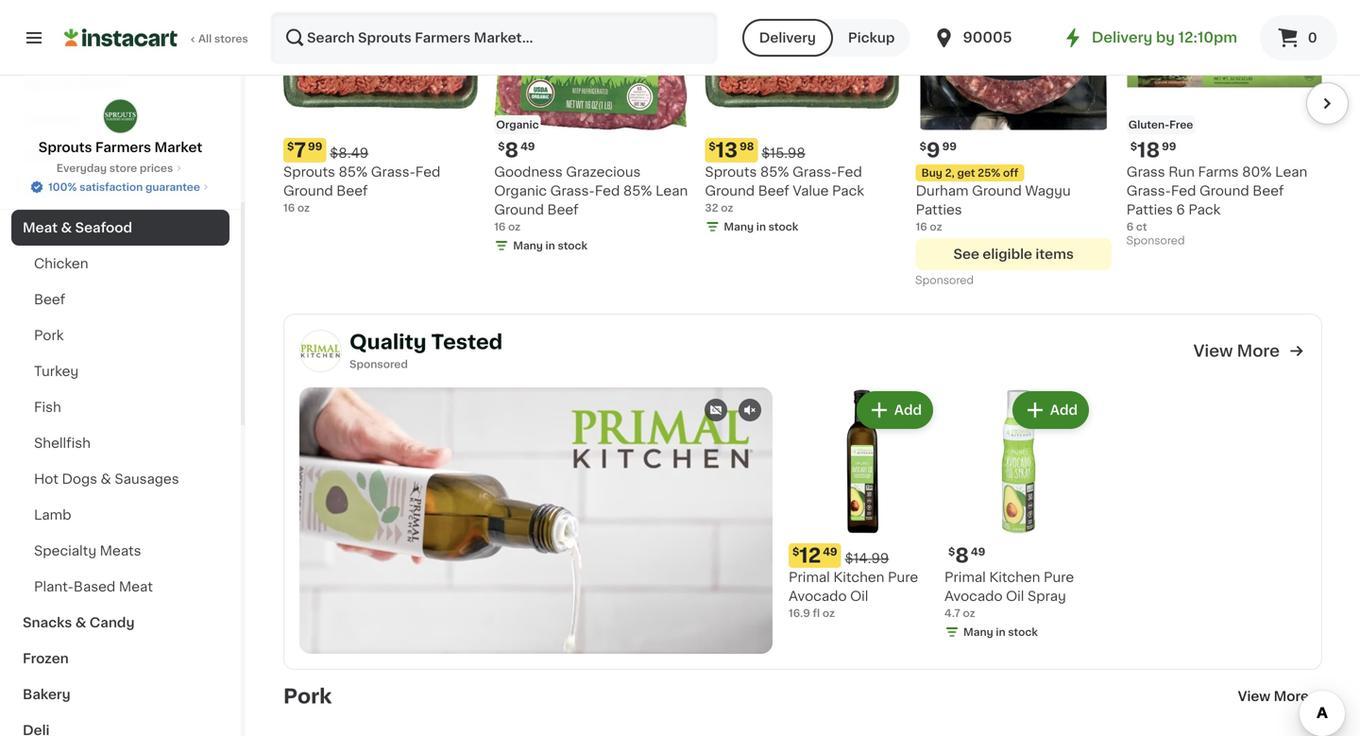 Task type: vqa. For each thing, say whether or not it's contained in the screenshot.
1st Oil from the right
yes



Task type: locate. For each thing, give the bounding box(es) containing it.
99 inside $ 18 99
[[1162, 141, 1177, 152]]

16 down goodness
[[494, 222, 506, 232]]

1 vertical spatial meat
[[119, 580, 153, 593]]

1 horizontal spatial 16
[[494, 222, 506, 232]]

delivery for delivery
[[760, 31, 816, 44]]

oz right fl
[[823, 608, 835, 619]]

stock down sprouts 85% grass-fed ground beef value pack 32 oz
[[769, 222, 799, 232]]

1 horizontal spatial avocado
[[945, 590, 1003, 603]]

85% inside sprouts 85% grass-fed ground beef 16 oz
[[339, 166, 368, 179]]

0 horizontal spatial avocado
[[789, 590, 847, 603]]

99 right 18
[[1162, 141, 1177, 152]]

1 vertical spatial pork link
[[284, 685, 332, 708]]

6
[[1177, 203, 1186, 217], [1127, 222, 1134, 232]]

oil inside primal kitchen pure avocado oil 16.9 fl oz
[[851, 590, 869, 603]]

8 inside item carousel region
[[505, 141, 519, 160]]

many in stock for 32
[[724, 222, 799, 232]]

0 horizontal spatial in
[[546, 241, 555, 251]]

see eligible items button
[[916, 238, 1112, 270]]

2 patties from the left
[[1127, 203, 1174, 217]]

0 vertical spatial meat
[[23, 221, 58, 234]]

49
[[521, 141, 535, 152], [823, 547, 838, 557], [971, 547, 986, 557]]

2 horizontal spatial 99
[[1162, 141, 1177, 152]]

1 horizontal spatial add
[[1051, 404, 1078, 417]]

avocado up fl
[[789, 590, 847, 603]]

2 horizontal spatial in
[[996, 627, 1006, 638]]

fed inside grass run farms 80% lean grass-fed ground beef patties 6 pack 6 ct
[[1172, 184, 1197, 198]]

ground down 25% on the right top
[[973, 184, 1022, 198]]

$ up buy
[[920, 141, 927, 152]]

sprouts up everyday
[[39, 141, 92, 154]]

primal down 12
[[789, 571, 830, 584]]

meat & seafood
[[23, 221, 132, 234]]

2 pure from the left
[[1044, 571, 1075, 584]]

grass- inside sprouts 85% grass-fed ground beef 16 oz
[[371, 166, 416, 179]]

more inside "link"
[[1274, 690, 1310, 703]]

pickup button
[[833, 19, 911, 57]]

oz right 32
[[721, 203, 734, 213]]

grass
[[1127, 166, 1166, 179]]

32
[[705, 203, 719, 213]]

1 horizontal spatial kitchen
[[990, 571, 1041, 584]]

sprouts for sprouts brands
[[23, 77, 76, 91]]

in down goodness grazecious organic grass-fed 85% lean ground beef 16 oz
[[546, 241, 555, 251]]

1 vertical spatial view
[[1239, 690, 1271, 703]]

& up everyday
[[63, 149, 74, 163]]

1 horizontal spatial 49
[[823, 547, 838, 557]]

kitchen down $14.99 at bottom
[[834, 571, 885, 584]]

2 oil from the left
[[1007, 590, 1025, 603]]

85% for 16
[[339, 166, 368, 179]]

0 horizontal spatial meat
[[23, 221, 58, 234]]

90005
[[963, 31, 1013, 44]]

1 horizontal spatial in
[[757, 222, 766, 232]]

2 primal from the left
[[945, 571, 986, 584]]

$ 8 49
[[498, 141, 535, 160], [949, 546, 986, 566]]

1 horizontal spatial sponsored badge image
[[1127, 236, 1184, 247]]

beef inside goodness grazecious organic grass-fed 85% lean ground beef 16 oz
[[548, 203, 579, 217]]

sponsored badge image down see
[[916, 276, 973, 287]]

many down sprouts 85% grass-fed ground beef value pack 32 oz
[[724, 222, 754, 232]]

1 horizontal spatial lean
[[1276, 166, 1308, 179]]

0 vertical spatial 8
[[505, 141, 519, 160]]

80%
[[1243, 166, 1273, 179]]

0 horizontal spatial 99
[[308, 141, 323, 152]]

grass- inside sprouts 85% grass-fed ground beef value pack 32 oz
[[793, 166, 837, 179]]

sprouts up produce
[[23, 77, 76, 91]]

oz
[[298, 203, 310, 213], [721, 203, 734, 213], [508, 222, 521, 232], [930, 222, 943, 232], [823, 608, 835, 619], [963, 608, 976, 619]]

oil inside primal kitchen pure avocado oil spray 4.7 oz
[[1007, 590, 1025, 603]]

0 horizontal spatial pack
[[833, 184, 865, 198]]

0 horizontal spatial 8
[[505, 141, 519, 160]]

fed down grazecious
[[595, 184, 620, 198]]

grass- down grazecious
[[551, 184, 595, 198]]

beef left value
[[759, 184, 790, 198]]

1 oil from the left
[[851, 590, 869, 603]]

2 vertical spatial stock
[[1009, 627, 1038, 638]]

1 vertical spatial in
[[546, 241, 555, 251]]

1 vertical spatial stock
[[558, 241, 588, 251]]

beef inside sprouts 85% grass-fed ground beef 16 oz
[[337, 184, 368, 198]]

gluten-free
[[1129, 120, 1194, 130]]

1 horizontal spatial pork link
[[284, 685, 332, 708]]

stock
[[769, 222, 799, 232], [558, 241, 588, 251], [1009, 627, 1038, 638]]

beef inside sprouts 85% grass-fed ground beef value pack 32 oz
[[759, 184, 790, 198]]

delivery inside button
[[760, 31, 816, 44]]

85% inside sprouts 85% grass-fed ground beef value pack 32 oz
[[761, 166, 790, 179]]

service type group
[[743, 19, 911, 57]]

avocado inside primal kitchen pure avocado oil 16.9 fl oz
[[789, 590, 847, 603]]

product group containing 12
[[789, 388, 937, 621]]

$ up the 16.9
[[793, 547, 800, 557]]

kitchen
[[834, 571, 885, 584], [990, 571, 1041, 584]]

100% satisfaction guarantee button
[[29, 176, 212, 195]]

lamb link
[[11, 497, 230, 533]]

1 vertical spatial many
[[513, 241, 543, 251]]

3 99 from the left
[[1162, 141, 1177, 152]]

pack
[[833, 184, 865, 198], [1189, 203, 1221, 217]]

1 horizontal spatial 85%
[[624, 184, 653, 198]]

fed down run at the top
[[1172, 184, 1197, 198]]

kitchen for 16.9
[[834, 571, 885, 584]]

49 for goodness
[[521, 141, 535, 152]]

turkey link
[[11, 353, 230, 389]]

hot dogs & sausages link
[[11, 461, 230, 497]]

0 vertical spatial stock
[[769, 222, 799, 232]]

& left candy
[[75, 616, 86, 629]]

fed down $13.98 original price: $15.98 element
[[837, 166, 863, 179]]

1 horizontal spatial patties
[[1127, 203, 1174, 217]]

product group containing 8
[[945, 388, 1093, 644]]

0 horizontal spatial many in stock
[[513, 241, 588, 251]]

2 horizontal spatial 85%
[[761, 166, 790, 179]]

many
[[724, 222, 754, 232], [513, 241, 543, 251], [964, 627, 994, 638]]

0 horizontal spatial 16
[[284, 203, 295, 213]]

0 horizontal spatial add button
[[859, 393, 932, 427]]

many down primal kitchen pure avocado oil spray 4.7 oz
[[964, 627, 994, 638]]

1 vertical spatial many in stock
[[513, 241, 588, 251]]

sponsored badge image down ct
[[1127, 236, 1184, 247]]

$ up 4.7
[[949, 547, 956, 557]]

85% inside goodness grazecious organic grass-fed 85% lean ground beef 16 oz
[[624, 184, 653, 198]]

85% down $15.98
[[761, 166, 790, 179]]

all
[[198, 34, 212, 44]]

99 inside $ 7 99
[[308, 141, 323, 152]]

candy
[[90, 616, 135, 629]]

ground down farms
[[1200, 184, 1250, 198]]

1 vertical spatial pack
[[1189, 203, 1221, 217]]

add button for primal kitchen pure avocado oil spray
[[1015, 393, 1088, 427]]

0 horizontal spatial primal
[[789, 571, 830, 584]]

0 vertical spatial pork link
[[11, 318, 230, 353]]

1 pure from the left
[[888, 571, 919, 584]]

& up chicken
[[61, 221, 72, 234]]

16 down 7
[[284, 203, 295, 213]]

beef down 80% at top right
[[1253, 184, 1285, 198]]

stock down primal kitchen pure avocado oil spray 4.7 oz
[[1009, 627, 1038, 638]]

49 right 12
[[823, 547, 838, 557]]

avocado
[[789, 590, 847, 603], [945, 590, 1003, 603]]

100%
[[48, 182, 77, 192]]

0 horizontal spatial 49
[[521, 141, 535, 152]]

pickup
[[849, 31, 895, 44]]

ground down $ 7 99
[[284, 184, 333, 198]]

0 vertical spatial many in stock
[[724, 222, 799, 232]]

6 down run at the top
[[1177, 203, 1186, 217]]

sponsored badge image
[[1127, 236, 1184, 247], [916, 276, 973, 287]]

0 horizontal spatial delivery
[[760, 31, 816, 44]]

0 horizontal spatial add
[[895, 404, 922, 417]]

6 left ct
[[1127, 222, 1134, 232]]

grass- down "$7.99 original price: $8.49" element
[[371, 166, 416, 179]]

16
[[284, 203, 295, 213], [494, 222, 506, 232], [916, 222, 928, 232]]

0 vertical spatial more
[[1238, 343, 1281, 359]]

$ inside $ 13 98
[[709, 141, 716, 152]]

add button for primal kitchen pure avocado oil
[[859, 393, 932, 427]]

1 vertical spatial lean
[[656, 184, 688, 198]]

1 horizontal spatial meat
[[119, 580, 153, 593]]

page 1 of 9 group
[[284, 731, 1323, 736]]

1 avocado from the left
[[789, 590, 847, 603]]

1 horizontal spatial 6
[[1177, 203, 1186, 217]]

primal up 4.7
[[945, 571, 986, 584]]

pure down $14.99 at bottom
[[888, 571, 919, 584]]

2 horizontal spatial 16
[[916, 222, 928, 232]]

oz right 4.7
[[963, 608, 976, 619]]

2 vertical spatial many
[[964, 627, 994, 638]]

fed inside sprouts 85% grass-fed ground beef value pack 32 oz
[[837, 166, 863, 179]]

49 up goodness
[[521, 141, 535, 152]]

ground inside goodness grazecious organic grass-fed 85% lean ground beef 16 oz
[[494, 203, 544, 217]]

frozen link
[[11, 641, 230, 677]]

product group containing 18
[[1127, 0, 1323, 252]]

plant-based meat link
[[11, 569, 230, 605]]

1 kitchen from the left
[[834, 571, 885, 584]]

beef inside grass run farms 80% lean grass-fed ground beef patties 6 pack 6 ct
[[1253, 184, 1285, 198]]

2 kitchen from the left
[[990, 571, 1041, 584]]

85% down $8.49
[[339, 166, 368, 179]]

$ 8 49 up primal kitchen pure avocado oil spray 4.7 oz
[[949, 546, 986, 566]]

pork link
[[11, 318, 230, 353], [284, 685, 332, 708]]

delivery by 12:10pm link
[[1062, 26, 1238, 49]]

0 vertical spatial lean
[[1276, 166, 1308, 179]]

sprouts down $ 7 99
[[284, 166, 335, 179]]

1 horizontal spatial pack
[[1189, 203, 1221, 217]]

snacks
[[23, 616, 72, 629]]

bakery link
[[11, 677, 230, 713]]

patties inside grass run farms 80% lean grass-fed ground beef patties 6 pack 6 ct
[[1127, 203, 1174, 217]]

1 horizontal spatial pure
[[1044, 571, 1075, 584]]

quality
[[350, 332, 427, 352]]

sprouts 85% grass-fed ground beef 16 oz
[[284, 166, 441, 213]]

0 vertical spatial many
[[724, 222, 754, 232]]

delivery left by
[[1092, 31, 1153, 44]]

99 inside $ 9 99
[[943, 141, 957, 152]]

0 horizontal spatial view
[[1194, 343, 1234, 359]]

primal inside primal kitchen pure avocado oil 16.9 fl oz
[[789, 571, 830, 584]]

2 horizontal spatial stock
[[1009, 627, 1038, 638]]

pure inside primal kitchen pure avocado oil 16.9 fl oz
[[888, 571, 919, 584]]

ground inside durham ground wagyu patties 16 oz
[[973, 184, 1022, 198]]

1 vertical spatial 8
[[956, 546, 969, 566]]

add button
[[859, 393, 932, 427], [1015, 393, 1088, 427]]

& for eggs
[[63, 149, 74, 163]]

$ left 98
[[709, 141, 716, 152]]

avocado up 4.7
[[945, 590, 1003, 603]]

oz inside sprouts 85% grass-fed ground beef value pack 32 oz
[[721, 203, 734, 213]]

1 horizontal spatial 99
[[943, 141, 957, 152]]

1 horizontal spatial many
[[724, 222, 754, 232]]

0 horizontal spatial many
[[513, 241, 543, 251]]

product group
[[916, 0, 1112, 291], [1127, 0, 1323, 252], [789, 388, 937, 621], [945, 388, 1093, 644]]

pure inside primal kitchen pure avocado oil spray 4.7 oz
[[1044, 571, 1075, 584]]

kitchen for spray
[[990, 571, 1041, 584]]

1 horizontal spatial primal
[[945, 571, 986, 584]]

$8.49
[[330, 147, 369, 160]]

sprouts inside sprouts 85% grass-fed ground beef 16 oz
[[284, 166, 335, 179]]

0 vertical spatial $ 8 49
[[498, 141, 535, 160]]

pack right value
[[833, 184, 865, 198]]

0 vertical spatial in
[[757, 222, 766, 232]]

lean inside grass run farms 80% lean grass-fed ground beef patties 6 pack 6 ct
[[1276, 166, 1308, 179]]

1 horizontal spatial stock
[[769, 222, 799, 232]]

99 for 9
[[943, 141, 957, 152]]

organic down goodness
[[494, 184, 547, 198]]

beef
[[337, 184, 368, 198], [759, 184, 790, 198], [1253, 184, 1285, 198], [548, 203, 579, 217], [34, 293, 65, 306]]

add for primal kitchen pure avocado oil
[[895, 404, 922, 417]]

16 inside goodness grazecious organic grass-fed 85% lean ground beef 16 oz
[[494, 222, 506, 232]]

specialty
[[34, 544, 96, 558]]

2 vertical spatial in
[[996, 627, 1006, 638]]

49 up primal kitchen pure avocado oil spray 4.7 oz
[[971, 547, 986, 557]]

& right dogs
[[101, 473, 111, 486]]

everyday store prices link
[[56, 161, 185, 176]]

many for 32
[[724, 222, 754, 232]]

$ 8 49 up goodness
[[498, 141, 535, 160]]

0 horizontal spatial stock
[[558, 241, 588, 251]]

$ 8 49 inside item carousel region
[[498, 141, 535, 160]]

primal for 16.9
[[789, 571, 830, 584]]

sprouts inside sprouts 85% grass-fed ground beef value pack 32 oz
[[705, 166, 757, 179]]

None search field
[[270, 11, 718, 64]]

sausages
[[115, 473, 179, 486]]

8 inside product group
[[956, 546, 969, 566]]

1 vertical spatial organic
[[494, 184, 547, 198]]

$ 8 49 inside product group
[[949, 546, 986, 566]]

2 horizontal spatial many
[[964, 627, 994, 638]]

1 vertical spatial more
[[1274, 690, 1310, 703]]

1 vertical spatial view more
[[1239, 690, 1310, 703]]

seafood
[[75, 221, 132, 234]]

1 vertical spatial $ 8 49
[[949, 546, 986, 566]]

49 inside item carousel region
[[521, 141, 535, 152]]

delivery left pickup
[[760, 31, 816, 44]]

patties down durham
[[916, 203, 963, 217]]

organic up goodness
[[496, 120, 539, 130]]

beef down $8.49
[[337, 184, 368, 198]]

2 avocado from the left
[[945, 590, 1003, 603]]

99 for 18
[[1162, 141, 1177, 152]]

1 add from the left
[[895, 404, 922, 417]]

2 add from the left
[[1051, 404, 1078, 417]]

$ left $8.49
[[287, 141, 294, 152]]

ground up 32
[[705, 184, 755, 198]]

1 horizontal spatial add button
[[1015, 393, 1088, 427]]

1 primal from the left
[[789, 571, 830, 584]]

tested
[[431, 332, 503, 352]]

2 horizontal spatial 49
[[971, 547, 986, 557]]

1 add button from the left
[[859, 393, 932, 427]]

kitchen inside primal kitchen pure avocado oil 16.9 fl oz
[[834, 571, 885, 584]]

2 horizontal spatial many in stock
[[964, 627, 1038, 638]]

0 horizontal spatial pork link
[[11, 318, 230, 353]]

1 horizontal spatial view
[[1239, 690, 1271, 703]]

oz down durham
[[930, 222, 943, 232]]

guarantee
[[145, 182, 200, 192]]

in
[[757, 222, 766, 232], [546, 241, 555, 251], [996, 627, 1006, 638]]

many in stock down goodness grazecious organic grass-fed 85% lean ground beef 16 oz
[[513, 241, 588, 251]]

$ 9 99
[[920, 141, 957, 160]]

2 vertical spatial many in stock
[[964, 627, 1038, 638]]

kitchen up spray
[[990, 571, 1041, 584]]

1 vertical spatial 6
[[1127, 222, 1134, 232]]

fed down "$7.99 original price: $8.49" element
[[416, 166, 441, 179]]

2 add button from the left
[[1015, 393, 1088, 427]]

meat down meats
[[119, 580, 153, 593]]

98
[[740, 141, 754, 152]]

in down sprouts 85% grass-fed ground beef value pack 32 oz
[[757, 222, 766, 232]]

$15.98
[[762, 147, 806, 160]]

avocado inside primal kitchen pure avocado oil spray 4.7 oz
[[945, 590, 1003, 603]]

99 right 7
[[308, 141, 323, 152]]

grass- down grass
[[1127, 184, 1172, 198]]

16 down durham
[[916, 222, 928, 232]]

ground inside sprouts 85% grass-fed ground beef value pack 32 oz
[[705, 184, 755, 198]]

8 for primal kitchen pure avocado oil spray
[[956, 546, 969, 566]]

1 horizontal spatial 8
[[956, 546, 969, 566]]

0 horizontal spatial pure
[[888, 571, 919, 584]]

in inside product group
[[996, 627, 1006, 638]]

many down goodness
[[513, 241, 543, 251]]

2 99 from the left
[[943, 141, 957, 152]]

0 vertical spatial view
[[1194, 343, 1234, 359]]

in for beef
[[546, 241, 555, 251]]

1 horizontal spatial $ 8 49
[[949, 546, 986, 566]]

1 99 from the left
[[308, 141, 323, 152]]

0 vertical spatial view more
[[1194, 343, 1281, 359]]

meat down beverages in the top left of the page
[[23, 221, 58, 234]]

oil down $14.99 at bottom
[[851, 590, 869, 603]]

18
[[1138, 141, 1161, 160]]

99 right 9
[[943, 141, 957, 152]]

more
[[1238, 343, 1281, 359], [1274, 690, 1310, 703]]

primal inside primal kitchen pure avocado oil spray 4.7 oz
[[945, 571, 986, 584]]

85% down grazecious
[[624, 184, 653, 198]]

many in stock down primal kitchen pure avocado oil spray 4.7 oz
[[964, 627, 1038, 638]]

8 up goodness
[[505, 141, 519, 160]]

0 horizontal spatial pork
[[34, 329, 64, 342]]

eligible
[[983, 248, 1033, 261]]

0 vertical spatial pack
[[833, 184, 865, 198]]

oz down $ 7 99
[[298, 203, 310, 213]]

turkey
[[34, 365, 79, 378]]

grass- up value
[[793, 166, 837, 179]]

patties up ct
[[1127, 203, 1174, 217]]

$
[[287, 141, 294, 152], [709, 141, 716, 152], [498, 141, 505, 152], [920, 141, 927, 152], [1131, 141, 1138, 152], [793, 547, 800, 557], [949, 547, 956, 557]]

0 horizontal spatial kitchen
[[834, 571, 885, 584]]

1 vertical spatial sponsored badge image
[[916, 276, 973, 287]]

meat
[[23, 221, 58, 234], [119, 580, 153, 593]]

8
[[505, 141, 519, 160], [956, 546, 969, 566]]

beef down goodness
[[548, 203, 579, 217]]

sprouts brands
[[23, 77, 128, 91]]

0 vertical spatial pork
[[34, 329, 64, 342]]

stock for 32
[[769, 222, 799, 232]]

oil left spray
[[1007, 590, 1025, 603]]

patties
[[916, 203, 963, 217], [1127, 203, 1174, 217]]

oz inside sprouts 85% grass-fed ground beef 16 oz
[[298, 203, 310, 213]]

12:10pm
[[1179, 31, 1238, 44]]

pack down farms
[[1189, 203, 1221, 217]]

oz down goodness
[[508, 222, 521, 232]]

oz inside goodness grazecious organic grass-fed 85% lean ground beef 16 oz
[[508, 222, 521, 232]]

pure up spray
[[1044, 571, 1075, 584]]

0 horizontal spatial lean
[[656, 184, 688, 198]]

1 horizontal spatial many in stock
[[724, 222, 799, 232]]

0 horizontal spatial 85%
[[339, 166, 368, 179]]

$ up goodness
[[498, 141, 505, 152]]

1 vertical spatial pork
[[284, 687, 332, 706]]

many in stock for beef
[[513, 241, 588, 251]]

0 vertical spatial sponsored badge image
[[1127, 236, 1184, 247]]

& inside "link"
[[63, 149, 74, 163]]

1 patties from the left
[[916, 203, 963, 217]]

view
[[1194, 343, 1234, 359], [1239, 690, 1271, 703]]

ground down goodness
[[494, 203, 544, 217]]

organic
[[496, 120, 539, 130], [494, 184, 547, 198]]

1 horizontal spatial oil
[[1007, 590, 1025, 603]]

13
[[716, 141, 738, 160]]

0 horizontal spatial oil
[[851, 590, 869, 603]]

many inside product group
[[964, 627, 994, 638]]

$ inside $ 12 49
[[793, 547, 800, 557]]

$ down gluten-
[[1131, 141, 1138, 152]]

8 up 4.7
[[956, 546, 969, 566]]

kitchen inside primal kitchen pure avocado oil spray 4.7 oz
[[990, 571, 1041, 584]]

view more inside "link"
[[1239, 690, 1310, 703]]

1 horizontal spatial delivery
[[1092, 31, 1153, 44]]

stock down goodness grazecious organic grass-fed 85% lean ground beef 16 oz
[[558, 241, 588, 251]]

0 horizontal spatial $ 8 49
[[498, 141, 535, 160]]

in down primal kitchen pure avocado oil spray 4.7 oz
[[996, 627, 1006, 638]]

sprouts down $ 13 98
[[705, 166, 757, 179]]

many in stock down sprouts 85% grass-fed ground beef value pack 32 oz
[[724, 222, 799, 232]]

many in stock
[[724, 222, 799, 232], [513, 241, 588, 251], [964, 627, 1038, 638]]

0 horizontal spatial 6
[[1127, 222, 1134, 232]]

0 horizontal spatial patties
[[916, 203, 963, 217]]



Task type: describe. For each thing, give the bounding box(es) containing it.
free
[[1170, 120, 1194, 130]]

$ 8 49 for primal
[[949, 546, 986, 566]]

instacart logo image
[[64, 26, 178, 49]]

$ 8 49 for goodness
[[498, 141, 535, 160]]

99 for 7
[[308, 141, 323, 152]]

oil for spray
[[1007, 590, 1025, 603]]

delivery by 12:10pm
[[1092, 31, 1238, 44]]

durham ground wagyu patties 16 oz
[[916, 184, 1071, 232]]

dairy & eggs link
[[11, 138, 230, 174]]

sprouts for sprouts farmers market
[[39, 141, 92, 154]]

8 for goodness grazecious organic grass-fed 85% lean ground beef
[[505, 141, 519, 160]]

grass- inside grass run farms 80% lean grass-fed ground beef patties 6 pack 6 ct
[[1127, 184, 1172, 198]]

everyday store prices
[[56, 163, 173, 173]]

1 horizontal spatial pork
[[284, 687, 332, 706]]

fish link
[[11, 389, 230, 425]]

beef down chicken
[[34, 293, 65, 306]]

$ 13 98
[[709, 141, 754, 160]]

buy 2, get 25% off
[[922, 168, 1019, 178]]

brands
[[80, 77, 128, 91]]

49 for primal
[[971, 547, 986, 557]]

prices
[[140, 163, 173, 173]]

view more link
[[1239, 687, 1323, 706]]

specialty meats
[[34, 544, 141, 558]]

items
[[1036, 248, 1074, 261]]

shellfish
[[34, 437, 91, 450]]

satisfaction
[[80, 182, 143, 192]]

dairy & eggs
[[23, 149, 111, 163]]

sprouts farmers market
[[39, 141, 202, 154]]

$ 18 99
[[1131, 141, 1177, 160]]

meats
[[100, 544, 141, 558]]

primal kitchen pure avocado oil spray 4.7 oz
[[945, 571, 1075, 619]]

16 inside sprouts 85% grass-fed ground beef 16 oz
[[284, 203, 295, 213]]

dairy
[[23, 149, 59, 163]]

ground inside sprouts 85% grass-fed ground beef 16 oz
[[284, 184, 333, 198]]

organic inside goodness grazecious organic grass-fed 85% lean ground beef 16 oz
[[494, 184, 547, 198]]

9
[[927, 141, 941, 160]]

stock for beef
[[558, 241, 588, 251]]

49 inside $ 12 49
[[823, 547, 838, 557]]

oz inside primal kitchen pure avocado oil spray 4.7 oz
[[963, 608, 976, 619]]

sprouts for sprouts 85% grass-fed ground beef value pack 32 oz
[[705, 166, 757, 179]]

durham
[[916, 184, 969, 198]]

market
[[154, 141, 202, 154]]

fed inside sprouts 85% grass-fed ground beef 16 oz
[[416, 166, 441, 179]]

lamb
[[34, 508, 71, 522]]

Search field
[[272, 13, 716, 62]]

wagyu
[[1026, 184, 1071, 198]]

meat & seafood link
[[11, 210, 230, 246]]

ct
[[1137, 222, 1148, 232]]

grazecious
[[566, 166, 641, 179]]

0 button
[[1261, 15, 1338, 60]]

sprouts farmers market logo image
[[103, 98, 138, 134]]

quality tested image
[[300, 330, 342, 373]]

delivery for delivery by 12:10pm
[[1092, 31, 1153, 44]]

patties inside durham ground wagyu patties 16 oz
[[916, 203, 963, 217]]

buy
[[922, 168, 943, 178]]

0 vertical spatial 6
[[1177, 203, 1186, 217]]

0
[[1309, 31, 1318, 44]]

product group containing 9
[[916, 0, 1112, 291]]

oz inside primal kitchen pure avocado oil 16.9 fl oz
[[823, 608, 835, 619]]

lean inside goodness grazecious organic grass-fed 85% lean ground beef 16 oz
[[656, 184, 688, 198]]

chicken
[[34, 257, 88, 270]]

primal for spray
[[945, 571, 986, 584]]

avocado for 16.9
[[789, 590, 847, 603]]

pure for spray
[[1044, 571, 1075, 584]]

by
[[1157, 31, 1175, 44]]

many for beef
[[513, 241, 543, 251]]

plant-
[[34, 580, 74, 593]]

oz inside durham ground wagyu patties 16 oz
[[930, 222, 943, 232]]

& for candy
[[75, 616, 86, 629]]

16 inside durham ground wagyu patties 16 oz
[[916, 222, 928, 232]]

produce
[[23, 113, 80, 127]]

item carousel region
[[257, 0, 1350, 299]]

shellfish link
[[11, 425, 230, 461]]

12
[[800, 546, 821, 566]]

plant-based meat
[[34, 580, 153, 593]]

sprouts for sprouts 85% grass-fed ground beef 16 oz
[[284, 166, 335, 179]]

many in stock inside product group
[[964, 627, 1038, 638]]

hot
[[34, 473, 59, 486]]

pure for 16.9
[[888, 571, 919, 584]]

grass- inside goodness grazecious organic grass-fed 85% lean ground beef 16 oz
[[551, 184, 595, 198]]

farmers
[[95, 141, 151, 154]]

nsored
[[371, 359, 408, 369]]

$7.99 original price: $8.49 element
[[284, 138, 479, 163]]

pack inside grass run farms 80% lean grass-fed ground beef patties 6 pack 6 ct
[[1189, 203, 1221, 217]]

dogs
[[62, 473, 97, 486]]

chicken link
[[11, 246, 230, 282]]

4.7
[[945, 608, 961, 619]]

beverages link
[[11, 174, 230, 210]]

$ 12 49
[[793, 546, 838, 566]]

goodness grazecious organic grass-fed 85% lean ground beef 16 oz
[[494, 166, 688, 232]]

avocado for spray
[[945, 590, 1003, 603]]

gluten-
[[1129, 120, 1170, 130]]

stores
[[214, 34, 248, 44]]

90005 button
[[933, 11, 1047, 64]]

pack inside sprouts 85% grass-fed ground beef value pack 32 oz
[[833, 184, 865, 198]]

all stores link
[[64, 11, 249, 64]]

produce link
[[11, 102, 230, 138]]

get
[[958, 168, 976, 178]]

specialty meats link
[[11, 533, 230, 569]]

oil for 16.9
[[851, 590, 869, 603]]

$13.98 original price: $15.98 element
[[705, 138, 901, 163]]

16.9
[[789, 608, 811, 619]]

value
[[793, 184, 829, 198]]

$ inside $ 18 99
[[1131, 141, 1138, 152]]

snacks & candy
[[23, 616, 135, 629]]

7
[[294, 141, 306, 160]]

add for primal kitchen pure avocado oil spray
[[1051, 404, 1078, 417]]

0 horizontal spatial sponsored badge image
[[916, 276, 973, 287]]

0 vertical spatial organic
[[496, 120, 539, 130]]

see eligible items
[[954, 248, 1074, 261]]

beef link
[[11, 282, 230, 318]]

$12.49 original price: $14.99 element
[[789, 544, 937, 568]]

goodness
[[494, 166, 563, 179]]

sprouts 85% grass-fed ground beef value pack 32 oz
[[705, 166, 865, 213]]

spo
[[350, 359, 371, 369]]

ground inside grass run farms 80% lean grass-fed ground beef patties 6 pack 6 ct
[[1200, 184, 1250, 198]]

fish
[[34, 401, 61, 414]]

delivery button
[[743, 19, 833, 57]]

$ 7 99
[[287, 141, 323, 160]]

view inside "link"
[[1239, 690, 1271, 703]]

85% for value
[[761, 166, 790, 179]]

$ inside $ 9 99
[[920, 141, 927, 152]]

grass run farms 80% lean grass-fed ground beef patties 6 pack 6 ct
[[1127, 166, 1308, 232]]

bakery
[[23, 688, 71, 701]]

25%
[[978, 168, 1001, 178]]

eggs
[[77, 149, 111, 163]]

based
[[74, 580, 116, 593]]

all stores
[[198, 34, 248, 44]]

fed inside goodness grazecious organic grass-fed 85% lean ground beef 16 oz
[[595, 184, 620, 198]]

run
[[1169, 166, 1195, 179]]

& for seafood
[[61, 221, 72, 234]]

fl
[[813, 608, 820, 619]]

$ inside $ 7 99
[[287, 141, 294, 152]]

snacks & candy link
[[11, 605, 230, 641]]

2,
[[946, 168, 955, 178]]

store
[[109, 163, 137, 173]]

in for 32
[[757, 222, 766, 232]]

quality tested spo nsored
[[350, 332, 503, 369]]



